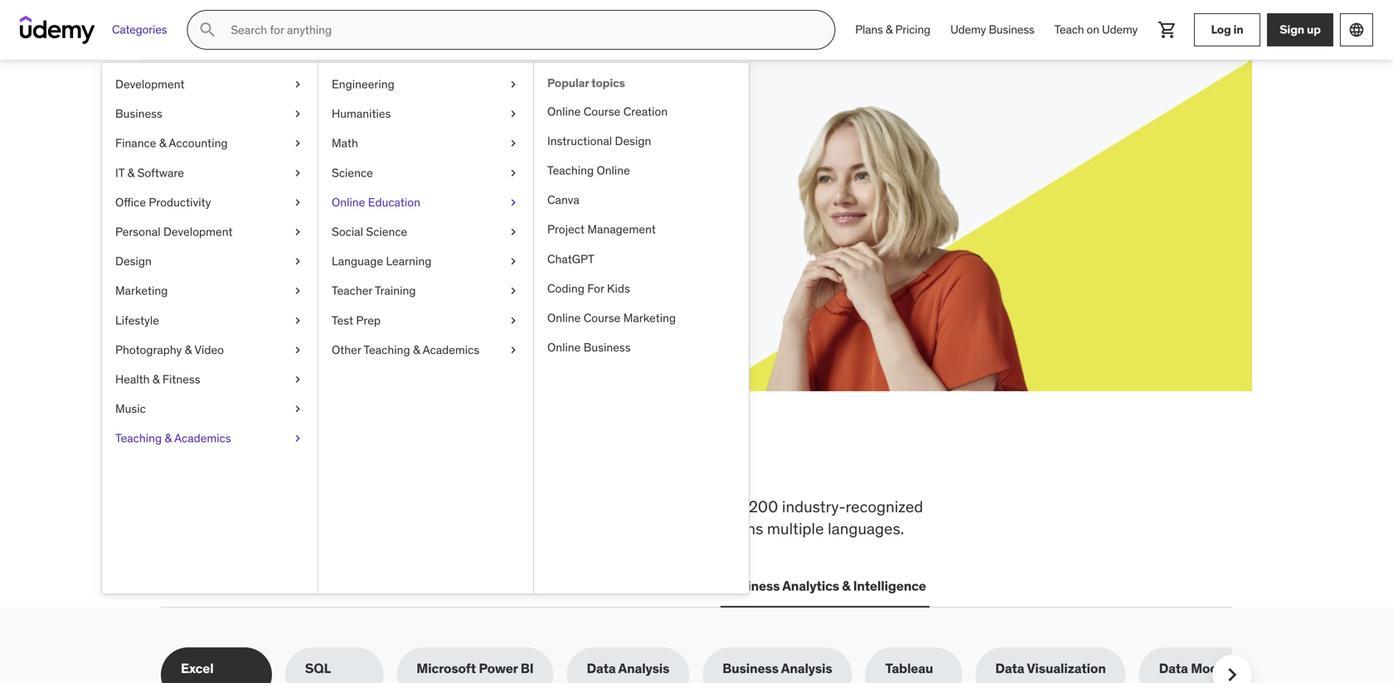 Task type: describe. For each thing, give the bounding box(es) containing it.
place
[[626, 442, 713, 485]]

certifications,
[[161, 519, 256, 539]]

15.
[[340, 191, 356, 208]]

online course marketing
[[547, 311, 676, 325]]

data modeling
[[1159, 660, 1249, 677]]

data for data visualization
[[995, 660, 1024, 677]]

xsmall image for music
[[291, 401, 304, 417]]

test
[[332, 313, 353, 328]]

coding for kids link
[[534, 274, 749, 303]]

skills for your future expand your potential with a course. starting at just $12.99 through dec 15.
[[221, 132, 525, 208]]

potential
[[297, 173, 350, 190]]

submit search image
[[198, 20, 218, 40]]

coding for kids
[[547, 281, 630, 296]]

teaching & academics link
[[102, 424, 318, 453]]

academics inside other teaching & academics link
[[423, 342, 479, 357]]

web
[[164, 578, 192, 595]]

xsmall image for it & software
[[291, 165, 304, 181]]

personal
[[115, 224, 161, 239]]

popular topics
[[547, 75, 625, 90]]

including
[[530, 497, 594, 517]]

online education element
[[533, 63, 749, 594]]

plans & pricing
[[855, 22, 930, 37]]

visualization
[[1027, 660, 1106, 677]]

future
[[408, 132, 490, 166]]

office productivity link
[[102, 188, 318, 217]]

design link
[[102, 247, 318, 276]]

math link
[[318, 129, 533, 158]]

expand
[[221, 173, 265, 190]]

data for data modeling
[[1159, 660, 1188, 677]]

plans & pricing link
[[845, 10, 940, 50]]

1 vertical spatial design
[[115, 254, 152, 269]]

online education link
[[318, 188, 533, 217]]

0 vertical spatial marketing
[[115, 283, 168, 298]]

rounded
[[443, 519, 502, 539]]

udemy inside udemy business link
[[950, 22, 986, 37]]

1 vertical spatial teaching
[[364, 342, 410, 357]]

data for data analysis
[[587, 660, 616, 677]]

web development button
[[161, 567, 281, 606]]

topic filters element
[[161, 648, 1269, 683]]

for
[[587, 281, 604, 296]]

workplace
[[279, 497, 351, 517]]

& for academics
[[165, 431, 172, 446]]

need
[[436, 442, 516, 485]]

music
[[115, 401, 146, 416]]

development for personal
[[163, 224, 233, 239]]

online course creation
[[547, 104, 668, 119]]

modeling
[[1191, 660, 1249, 677]]

& inside 'button'
[[842, 578, 850, 595]]

skills
[[221, 132, 295, 166]]

intelligence
[[853, 578, 926, 595]]

covering critical workplace skills to technical topics, including prep content for over 200 industry-recognized certifications, our catalog supports well-rounded professional development and spans multiple languages.
[[161, 497, 923, 539]]

dec
[[314, 191, 337, 208]]

shopping cart with 0 items image
[[1158, 20, 1177, 40]]

& for video
[[185, 342, 192, 357]]

sign up link
[[1267, 13, 1333, 46]]

design inside online education element
[[615, 133, 651, 148]]

0 vertical spatial your
[[343, 132, 404, 166]]

xsmall image for business
[[291, 106, 304, 122]]

online for online course marketing
[[547, 311, 581, 325]]

xsmall image for math
[[507, 135, 520, 152]]

sign
[[1280, 22, 1304, 37]]

a
[[381, 173, 388, 190]]

xsmall image for teacher training
[[507, 283, 520, 299]]

prep
[[356, 313, 381, 328]]

marketing inside online education element
[[623, 311, 676, 325]]

teach on udemy
[[1054, 22, 1138, 37]]

data visualization
[[995, 660, 1106, 677]]

the
[[216, 442, 269, 485]]

creation
[[623, 104, 668, 119]]

data analysis
[[587, 660, 669, 677]]

xsmall image for lifestyle
[[291, 312, 304, 329]]

leadership
[[416, 578, 484, 595]]

0 vertical spatial development
[[115, 77, 185, 92]]

canva link
[[534, 185, 749, 215]]

xsmall image for personal development
[[291, 224, 304, 240]]

marketing link
[[102, 276, 318, 306]]

to
[[394, 497, 408, 517]]

xsmall image for development
[[291, 76, 304, 93]]

science for social
[[366, 224, 407, 239]]

project management
[[547, 222, 656, 237]]

coding
[[547, 281, 584, 296]]

xsmall image for test prep
[[507, 312, 520, 329]]

all the skills you need in one place
[[161, 442, 713, 485]]

data science button
[[501, 567, 589, 606]]

data for data science
[[504, 578, 533, 595]]

humanities link
[[318, 99, 533, 129]]

next image
[[1219, 662, 1245, 683]]

categories button
[[102, 10, 177, 50]]

log in
[[1211, 22, 1243, 37]]

instructional design
[[547, 133, 651, 148]]

business inside online education element
[[584, 340, 631, 355]]

bi
[[521, 660, 534, 677]]

categories
[[112, 22, 167, 37]]

pricing
[[895, 22, 930, 37]]

language learning link
[[318, 247, 533, 276]]

business for business analytics & intelligence
[[724, 578, 780, 595]]

lifestyle link
[[102, 306, 318, 335]]

it & software
[[115, 165, 184, 180]]

our
[[260, 519, 283, 539]]

teaching online link
[[534, 156, 749, 185]]

online education
[[332, 195, 420, 210]]

science inside science link
[[332, 165, 373, 180]]

science link
[[318, 158, 533, 188]]

power
[[479, 660, 518, 677]]

Search for anything text field
[[227, 16, 815, 44]]

0 vertical spatial skills
[[275, 442, 364, 485]]

management
[[587, 222, 656, 237]]

photography
[[115, 342, 182, 357]]

0 vertical spatial in
[[1233, 22, 1243, 37]]

udemy image
[[20, 16, 95, 44]]

xsmall image for engineering
[[507, 76, 520, 93]]

photography & video link
[[102, 335, 318, 365]]

xsmall image for marketing
[[291, 283, 304, 299]]

kids
[[607, 281, 630, 296]]

xsmall image for online education
[[507, 194, 520, 211]]

topics
[[591, 75, 625, 90]]

development link
[[102, 70, 318, 99]]



Task type: locate. For each thing, give the bounding box(es) containing it.
xsmall image inside personal development link
[[291, 224, 304, 240]]

1 horizontal spatial design
[[615, 133, 651, 148]]

in right log
[[1233, 22, 1243, 37]]

design down personal
[[115, 254, 152, 269]]

academics down test prep link
[[423, 342, 479, 357]]

academics down music link
[[174, 431, 231, 446]]

teaching down music
[[115, 431, 162, 446]]

xsmall image inside test prep link
[[507, 312, 520, 329]]

data left modeling
[[1159, 660, 1188, 677]]

multiple
[[767, 519, 824, 539]]

teaching down prep
[[364, 342, 410, 357]]

sql
[[305, 660, 331, 677]]

2 horizontal spatial teaching
[[547, 163, 594, 178]]

xsmall image inside teaching & academics "link"
[[291, 430, 304, 447]]

1 horizontal spatial your
[[343, 132, 404, 166]]

xsmall image inside engineering "link"
[[507, 76, 520, 93]]

language
[[332, 254, 383, 269]]

skills inside the covering critical workplace skills to technical topics, including prep content for over 200 industry-recognized certifications, our catalog supports well-rounded professional development and spans multiple languages.
[[355, 497, 390, 517]]

xsmall image for language learning
[[507, 253, 520, 270]]

& for fitness
[[152, 372, 160, 387]]

leadership button
[[413, 567, 488, 606]]

xsmall image for finance & accounting
[[291, 135, 304, 152]]

engineering link
[[318, 70, 533, 99]]

2 vertical spatial teaching
[[115, 431, 162, 446]]

development
[[596, 519, 688, 539]]

xsmall image for teaching & academics
[[291, 430, 304, 447]]

& right finance
[[159, 136, 166, 151]]

sign up
[[1280, 22, 1321, 37]]

xsmall image inside design link
[[291, 253, 304, 270]]

it inside button
[[298, 578, 309, 595]]

health & fitness link
[[102, 365, 318, 394]]

2 course from the top
[[584, 311, 621, 325]]

development for web
[[195, 578, 278, 595]]

xsmall image inside teacher training link
[[507, 283, 520, 299]]

& right analytics
[[842, 578, 850, 595]]

data down professional
[[504, 578, 533, 595]]

with
[[353, 173, 378, 190]]

0 vertical spatial design
[[615, 133, 651, 148]]

xsmall image for social science
[[507, 224, 520, 240]]

course for marketing
[[584, 311, 621, 325]]

0 horizontal spatial it
[[115, 165, 125, 180]]

xsmall image inside language learning link
[[507, 253, 520, 270]]

& up office
[[127, 165, 135, 180]]

udemy right the pricing
[[950, 22, 986, 37]]

online for online education
[[332, 195, 365, 210]]

& left video on the left
[[185, 342, 192, 357]]

development right web
[[195, 578, 278, 595]]

1 horizontal spatial teaching
[[364, 342, 410, 357]]

1 horizontal spatial udemy
[[1102, 22, 1138, 37]]

prep
[[598, 497, 630, 517]]

personal development
[[115, 224, 233, 239]]

1 horizontal spatial academics
[[423, 342, 479, 357]]

xsmall image inside the "humanities" link
[[507, 106, 520, 122]]

0 horizontal spatial academics
[[174, 431, 231, 446]]

finance & accounting link
[[102, 129, 318, 158]]

1 udemy from the left
[[950, 22, 986, 37]]

teacher
[[332, 283, 372, 298]]

web development
[[164, 578, 278, 595]]

2 analysis from the left
[[781, 660, 832, 677]]

science up 'language learning'
[[366, 224, 407, 239]]

xsmall image inside science link
[[507, 165, 520, 181]]

business for business
[[115, 106, 162, 121]]

xsmall image inside office productivity link
[[291, 194, 304, 211]]

xsmall image inside other teaching & academics link
[[507, 342, 520, 358]]

photography & video
[[115, 342, 224, 357]]

2 vertical spatial science
[[536, 578, 585, 595]]

project
[[547, 222, 585, 237]]

critical
[[228, 497, 275, 517]]

for up the and
[[692, 497, 711, 517]]

social science link
[[318, 217, 533, 247]]

health & fitness
[[115, 372, 200, 387]]

math
[[332, 136, 358, 151]]

it for it certifications
[[298, 578, 309, 595]]

1 vertical spatial skills
[[355, 497, 390, 517]]

& right health
[[152, 372, 160, 387]]

for up potential
[[300, 132, 339, 166]]

teaching online
[[547, 163, 630, 178]]

course for creation
[[584, 104, 621, 119]]

xsmall image inside finance & accounting link
[[291, 135, 304, 152]]

development inside button
[[195, 578, 278, 595]]

it
[[115, 165, 125, 180], [298, 578, 309, 595]]

data left the visualization
[[995, 660, 1024, 677]]

academics inside teaching & academics "link"
[[174, 431, 231, 446]]

design down online course creation link
[[615, 133, 651, 148]]

0 vertical spatial academics
[[423, 342, 479, 357]]

0 horizontal spatial for
[[300, 132, 339, 166]]

online for online business
[[547, 340, 581, 355]]

udemy right on
[[1102, 22, 1138, 37]]

xsmall image inside development link
[[291, 76, 304, 93]]

xsmall image inside 'health & fitness' link
[[291, 371, 304, 388]]

200
[[749, 497, 778, 517]]

online down popular
[[547, 104, 581, 119]]

xsmall image inside marketing link
[[291, 283, 304, 299]]

1 vertical spatial in
[[522, 442, 554, 485]]

1 vertical spatial marketing
[[623, 311, 676, 325]]

xsmall image for office productivity
[[291, 194, 304, 211]]

analysis for data analysis
[[618, 660, 669, 677]]

1 horizontal spatial marketing
[[623, 311, 676, 325]]

0 vertical spatial teaching
[[547, 163, 594, 178]]

2 vertical spatial development
[[195, 578, 278, 595]]

online for online course creation
[[547, 104, 581, 119]]

lifestyle
[[115, 313, 159, 328]]

data inside button
[[504, 578, 533, 595]]

1 vertical spatial your
[[268, 173, 294, 190]]

xsmall image for other teaching & academics
[[507, 342, 520, 358]]

0 horizontal spatial marketing
[[115, 283, 168, 298]]

communication
[[605, 578, 704, 595]]

fitness
[[162, 372, 200, 387]]

1 vertical spatial it
[[298, 578, 309, 595]]

xsmall image for design
[[291, 253, 304, 270]]

design
[[615, 133, 651, 148], [115, 254, 152, 269]]

log
[[1211, 22, 1231, 37]]

science for data
[[536, 578, 585, 595]]

canva
[[547, 192, 579, 207]]

online down coding
[[547, 311, 581, 325]]

online down the with
[[332, 195, 365, 210]]

finance
[[115, 136, 156, 151]]

xsmall image inside 'it & software' link
[[291, 165, 304, 181]]

science inside social science link
[[366, 224, 407, 239]]

xsmall image inside the online education link
[[507, 194, 520, 211]]

covering
[[161, 497, 224, 517]]

at
[[489, 173, 500, 190]]

1 vertical spatial for
[[692, 497, 711, 517]]

xsmall image
[[291, 76, 304, 93], [291, 106, 304, 122], [291, 135, 304, 152], [507, 135, 520, 152], [507, 165, 520, 181], [291, 194, 304, 211], [291, 253, 304, 270], [291, 312, 304, 329], [507, 312, 520, 329], [291, 342, 304, 358], [507, 342, 520, 358]]

humanities
[[332, 106, 391, 121]]

it certifications button
[[294, 567, 399, 606]]

1 horizontal spatial in
[[1233, 22, 1243, 37]]

teacher training
[[332, 283, 416, 298]]

course down topics
[[584, 104, 621, 119]]

choose a language image
[[1348, 22, 1365, 38]]

microsoft
[[417, 660, 476, 677]]

2 udemy from the left
[[1102, 22, 1138, 37]]

other
[[332, 342, 361, 357]]

technical
[[411, 497, 475, 517]]

business analysis
[[722, 660, 832, 677]]

xsmall image inside lifestyle link
[[291, 312, 304, 329]]

0 vertical spatial course
[[584, 104, 621, 119]]

marketing up "lifestyle"
[[115, 283, 168, 298]]

teacher training link
[[318, 276, 533, 306]]

xsmall image inside music link
[[291, 401, 304, 417]]

teaching for teaching online
[[547, 163, 594, 178]]

xsmall image for humanities
[[507, 106, 520, 122]]

online down instructional design
[[597, 163, 630, 178]]

recognized
[[846, 497, 923, 517]]

up
[[1307, 22, 1321, 37]]

0 horizontal spatial analysis
[[618, 660, 669, 677]]

teaching
[[547, 163, 594, 178], [364, 342, 410, 357], [115, 431, 162, 446]]

& down music link
[[165, 431, 172, 446]]

video
[[194, 342, 224, 357]]

professional
[[506, 519, 592, 539]]

and
[[692, 519, 718, 539]]

science down professional
[[536, 578, 585, 595]]

for inside the covering critical workplace skills to technical topics, including prep content for over 200 industry-recognized certifications, our catalog supports well-rounded professional development and spans multiple languages.
[[692, 497, 711, 517]]

1 course from the top
[[584, 104, 621, 119]]

productivity
[[149, 195, 211, 210]]

1 vertical spatial course
[[584, 311, 621, 325]]

it up office
[[115, 165, 125, 180]]

1 horizontal spatial it
[[298, 578, 309, 595]]

0 vertical spatial it
[[115, 165, 125, 180]]

social
[[332, 224, 363, 239]]

teaching for teaching & academics
[[115, 431, 162, 446]]

development down office productivity link
[[163, 224, 233, 239]]

in up including at the bottom of page
[[522, 442, 554, 485]]

0 horizontal spatial your
[[268, 173, 294, 190]]

business link
[[102, 99, 318, 129]]

skills up supports at the left
[[355, 497, 390, 517]]

0 horizontal spatial teaching
[[115, 431, 162, 446]]

it & software link
[[102, 158, 318, 188]]

online business
[[547, 340, 631, 355]]

skills up "workplace"
[[275, 442, 364, 485]]

udemy business link
[[940, 10, 1044, 50]]

course down "for"
[[584, 311, 621, 325]]

udemy
[[950, 22, 986, 37], [1102, 22, 1138, 37]]

instructional design link
[[534, 126, 749, 156]]

0 vertical spatial science
[[332, 165, 373, 180]]

personal development link
[[102, 217, 318, 247]]

& down test prep link
[[413, 342, 420, 357]]

accounting
[[169, 136, 228, 151]]

your up through
[[268, 173, 294, 190]]

music link
[[102, 394, 318, 424]]

over
[[715, 497, 745, 517]]

0 horizontal spatial udemy
[[950, 22, 986, 37]]

xsmall image for science
[[507, 165, 520, 181]]

xsmall image for photography & video
[[291, 342, 304, 358]]

0 horizontal spatial in
[[522, 442, 554, 485]]

online inside 'link'
[[597, 163, 630, 178]]

business inside 'button'
[[724, 578, 780, 595]]

data right bi
[[587, 660, 616, 677]]

0 horizontal spatial design
[[115, 254, 152, 269]]

& right plans on the right top
[[886, 22, 893, 37]]

development down categories dropdown button
[[115, 77, 185, 92]]

your up the with
[[343, 132, 404, 166]]

other teaching & academics link
[[318, 335, 533, 365]]

tableau
[[885, 660, 933, 677]]

teaching inside 'link'
[[547, 163, 594, 178]]

1 horizontal spatial analysis
[[781, 660, 832, 677]]

& for pricing
[[886, 22, 893, 37]]

teaching up 'canva' in the top of the page
[[547, 163, 594, 178]]

for
[[300, 132, 339, 166], [692, 497, 711, 517]]

health
[[115, 372, 150, 387]]

it left certifications
[[298, 578, 309, 595]]

supports
[[343, 519, 405, 539]]

xsmall image inside photography & video link
[[291, 342, 304, 358]]

xsmall image for health & fitness
[[291, 371, 304, 388]]

xsmall image
[[507, 76, 520, 93], [507, 106, 520, 122], [291, 165, 304, 181], [507, 194, 520, 211], [291, 224, 304, 240], [507, 224, 520, 240], [507, 253, 520, 270], [291, 283, 304, 299], [507, 283, 520, 299], [291, 371, 304, 388], [291, 401, 304, 417], [291, 430, 304, 447]]

science inside the data science button
[[536, 578, 585, 595]]

well-
[[409, 519, 443, 539]]

catalog
[[287, 519, 339, 539]]

1 vertical spatial science
[[366, 224, 407, 239]]

0 vertical spatial for
[[300, 132, 339, 166]]

through
[[264, 191, 311, 208]]

for inside 'skills for your future expand your potential with a course. starting at just $12.99 through dec 15.'
[[300, 132, 339, 166]]

& for software
[[127, 165, 135, 180]]

1 analysis from the left
[[618, 660, 669, 677]]

education
[[368, 195, 420, 210]]

it for it & software
[[115, 165, 125, 180]]

marketing down 'coding for kids' link
[[623, 311, 676, 325]]

1 horizontal spatial for
[[692, 497, 711, 517]]

1 vertical spatial development
[[163, 224, 233, 239]]

business analytics & intelligence
[[724, 578, 926, 595]]

teaching inside "link"
[[115, 431, 162, 446]]

software
[[137, 165, 184, 180]]

online down online course marketing
[[547, 340, 581, 355]]

science up 15.
[[332, 165, 373, 180]]

& for accounting
[[159, 136, 166, 151]]

communication button
[[602, 567, 707, 606]]

business for business analysis
[[722, 660, 779, 677]]

& inside "link"
[[165, 431, 172, 446]]

chatgpt
[[547, 251, 594, 266]]

business inside topic filters element
[[722, 660, 779, 677]]

xsmall image inside math link
[[507, 135, 520, 152]]

xsmall image inside social science link
[[507, 224, 520, 240]]

it certifications
[[298, 578, 396, 595]]

log in link
[[1194, 13, 1260, 46]]

analysis for business analysis
[[781, 660, 832, 677]]

1 vertical spatial academics
[[174, 431, 231, 446]]

social science
[[332, 224, 407, 239]]

analysis
[[618, 660, 669, 677], [781, 660, 832, 677]]

udemy inside teach on udemy link
[[1102, 22, 1138, 37]]

xsmall image inside business link
[[291, 106, 304, 122]]



Task type: vqa. For each thing, say whether or not it's contained in the screenshot.
(US)
no



